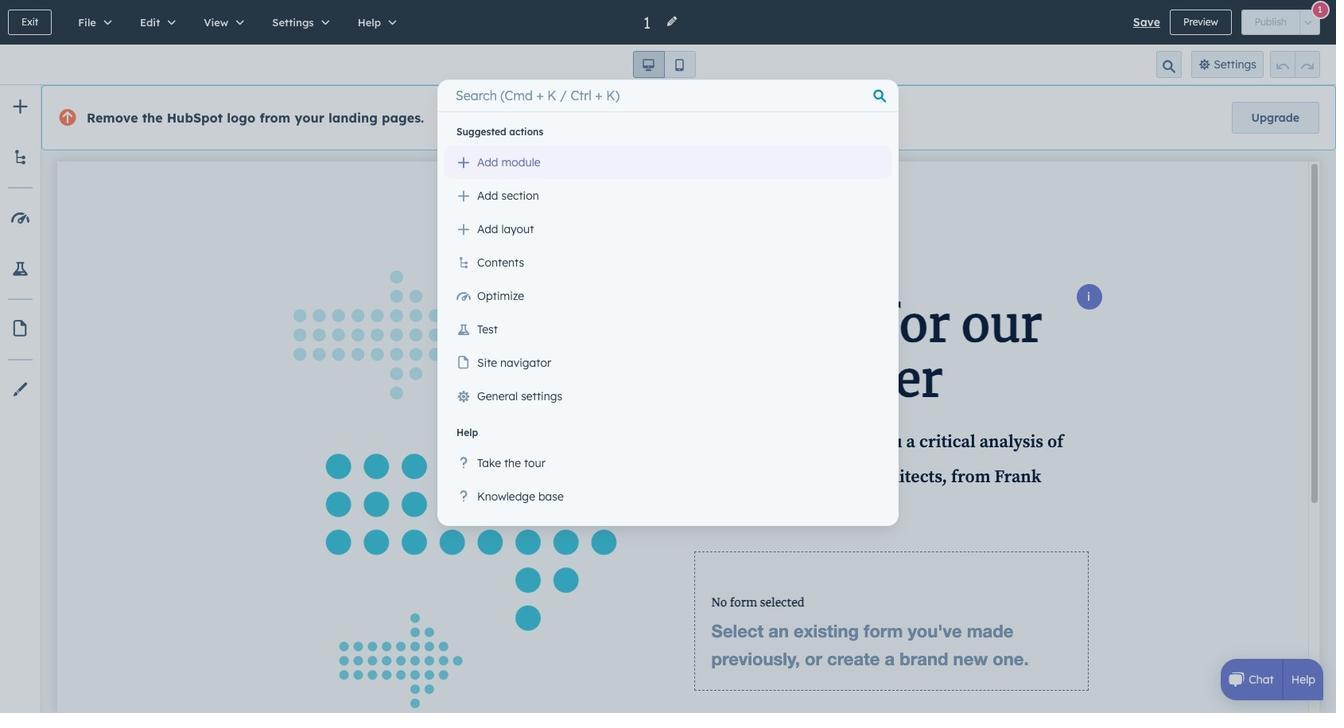 Task type: vqa. For each thing, say whether or not it's contained in the screenshot.
the Sales
no



Task type: locate. For each thing, give the bounding box(es) containing it.
None field
[[642, 12, 657, 33]]

group
[[1242, 10, 1321, 35], [633, 51, 696, 78], [1271, 51, 1321, 78]]



Task type: describe. For each thing, give the bounding box(es) containing it.
Search search field
[[447, 80, 890, 111]]



